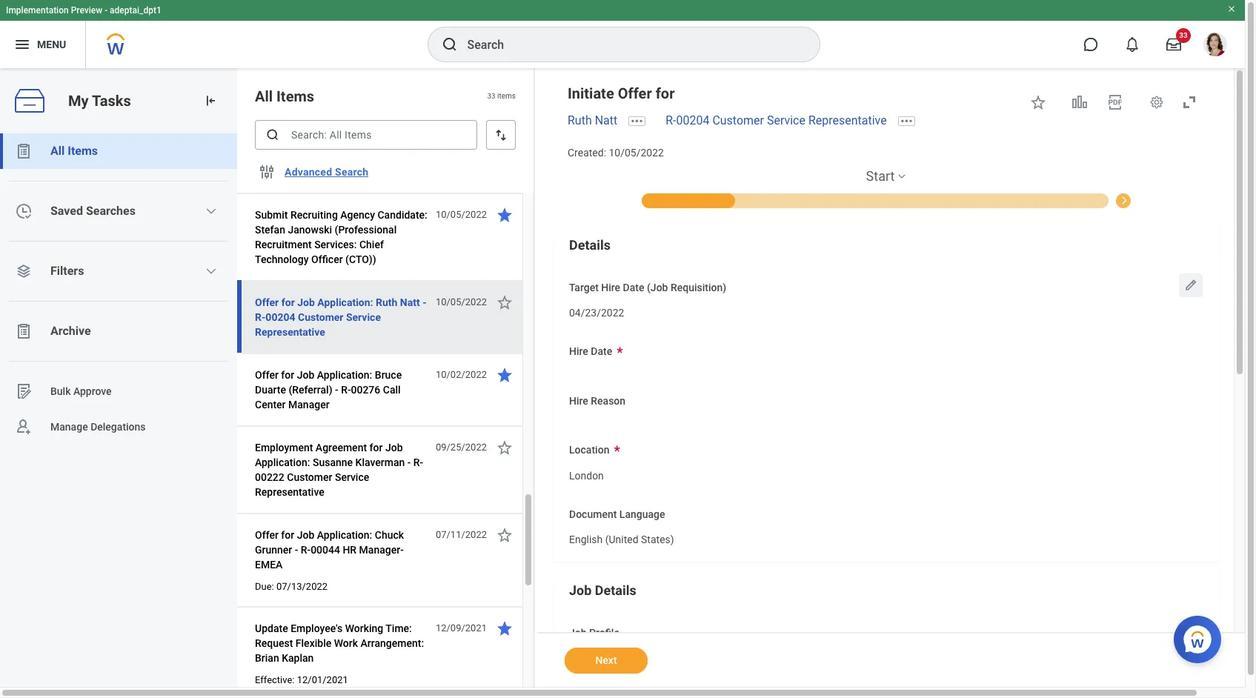 Task type: describe. For each thing, give the bounding box(es) containing it.
view printable version (pdf) image
[[1107, 93, 1124, 111]]

recruiting
[[291, 209, 338, 221]]

job profile
[[569, 627, 620, 639]]

job up job profile
[[569, 583, 592, 598]]

service inside offer for job application: ruth natt ‎- r-00204 customer service representative
[[346, 311, 381, 323]]

00044
[[311, 544, 340, 556]]

07/13/2022
[[276, 581, 328, 592]]

offer for offer for job application: chuck grunner ‎- r-00044 hr manager- emea
[[255, 529, 279, 541]]

00276
[[351, 384, 380, 396]]

reason
[[591, 395, 626, 407]]

london
[[569, 470, 604, 482]]

profile logan mcneil image
[[1204, 33, 1227, 59]]

kaplan
[[282, 652, 314, 664]]

advanced search button
[[279, 157, 374, 187]]

chevron down image
[[206, 265, 217, 277]]

officer
[[311, 253, 343, 265]]

manage
[[50, 421, 88, 433]]

inbox large image
[[1167, 37, 1181, 52]]

manage delegations link
[[0, 409, 237, 445]]

(professional
[[335, 224, 397, 236]]

bruce
[[375, 369, 402, 381]]

update
[[255, 623, 288, 634]]

ruth inside offer for job application: ruth natt ‎- r-00204 customer service representative
[[376, 296, 398, 308]]

job details element
[[553, 569, 1219, 698]]

start button
[[866, 167, 895, 185]]

clock check image
[[15, 202, 33, 220]]

0 vertical spatial details
[[569, 237, 611, 252]]

candidate:
[[378, 209, 428, 221]]

tasks
[[92, 92, 131, 109]]

chevron down image
[[206, 205, 217, 217]]

for for offer for job application: chuck grunner ‎- r-00044 hr manager- emea
[[281, 529, 294, 541]]

adeptai_dpt1
[[110, 5, 161, 16]]

filters button
[[0, 253, 237, 289]]

profile
[[589, 627, 620, 639]]

chuck
[[375, 529, 404, 541]]

r- down initiate offer for at top
[[666, 114, 676, 128]]

document
[[569, 508, 617, 520]]

my tasks
[[68, 92, 131, 109]]

‎- inside the offer for job application: bruce duarte (referral) ‎- r-00276 call center manager
[[335, 384, 338, 396]]

details element
[[553, 223, 1219, 562]]

12/09/2021
[[436, 623, 487, 634]]

1 vertical spatial date
[[591, 345, 612, 357]]

offer right "initiate"
[[618, 84, 652, 102]]

offer for offer for job application: bruce duarte (referral) ‎- r-00276 call center manager
[[255, 369, 279, 381]]

customer inside employment agreement for job application: susanne klaverman ‎- r- 00222 customer service representative
[[287, 471, 332, 483]]

susanne
[[313, 457, 353, 468]]

search image
[[441, 36, 458, 53]]

my tasks element
[[0, 68, 237, 698]]

due: 07/13/2022
[[255, 581, 328, 592]]

r-00204 customer service representative
[[666, 114, 887, 128]]

10/05/2022 for submit recruiting agency candidate: stefan janowski (professional recruitment services: chief technology officer (cto))
[[436, 209, 487, 220]]

all items button
[[0, 133, 237, 169]]

for for offer for job application: bruce duarte (referral) ‎- r-00276 call center manager
[[281, 369, 294, 381]]

33 for 33
[[1179, 31, 1188, 39]]

saved searches button
[[0, 193, 237, 229]]

saved searches
[[50, 204, 136, 218]]

due:
[[255, 581, 274, 592]]

manage delegations
[[50, 421, 146, 433]]

archive
[[50, 324, 91, 338]]

effective:
[[255, 674, 295, 686]]

offer for job application: bruce duarte (referral) ‎- r-00276 call center manager button
[[255, 366, 428, 414]]

33 for 33 items
[[487, 92, 496, 100]]

filters
[[50, 264, 84, 278]]

job left profile
[[569, 627, 587, 639]]

perspective image
[[15, 262, 33, 280]]

target hire date (job requisition) element
[[569, 297, 624, 325]]

workday assistant region
[[1174, 610, 1227, 663]]

offer for job application: ruth natt ‎- r-00204 customer service representative button
[[255, 293, 428, 341]]

english
[[569, 534, 603, 546]]

clipboard image
[[15, 142, 33, 160]]

effective: 12/01/2021
[[255, 674, 348, 686]]

1 horizontal spatial ruth
[[568, 114, 592, 128]]

star image for submit recruiting agency candidate: stefan janowski (professional recruitment services: chief technology officer (cto))
[[496, 206, 514, 224]]

start
[[866, 168, 895, 183]]

representative inside offer for job application: ruth natt ‎- r-00204 customer service representative
[[255, 326, 325, 338]]

r- inside offer for job application: chuck grunner ‎- r-00044 hr manager- emea
[[301, 544, 311, 556]]

technology
[[255, 253, 309, 265]]

1 vertical spatial details
[[595, 583, 636, 598]]

english (united states)
[[569, 534, 674, 546]]

target hire date (job requisition)
[[569, 281, 727, 293]]

10/02/2022
[[436, 369, 487, 380]]

application: for r-
[[317, 369, 372, 381]]

0 vertical spatial representative
[[808, 114, 887, 128]]

bulk approve link
[[0, 374, 237, 409]]

employee's
[[291, 623, 343, 634]]

search image
[[265, 127, 280, 142]]

view related information image
[[1071, 93, 1089, 111]]

submit
[[255, 209, 288, 221]]

for inside employment agreement for job application: susanne klaverman ‎- r- 00222 customer service representative
[[369, 442, 383, 454]]

clipboard image
[[15, 322, 33, 340]]

services:
[[314, 239, 357, 251]]

submit recruiting agency candidate: stefan janowski (professional recruitment services: chief technology officer (cto)) button
[[255, 206, 428, 268]]

chevron right image
[[1115, 192, 1133, 205]]

hr
[[343, 544, 357, 556]]

employment
[[255, 442, 313, 454]]

offer for job application: chuck grunner ‎- r-00044 hr manager- emea button
[[255, 526, 428, 574]]

employment agreement for job application: susanne klaverman ‎- r- 00222 customer service representative button
[[255, 439, 428, 501]]

edit image for job details
[[1184, 623, 1198, 638]]

stefan
[[255, 224, 285, 236]]

menu button
[[0, 21, 85, 68]]

(referral)
[[289, 384, 332, 396]]

flexible
[[296, 637, 331, 649]]

list containing all items
[[0, 133, 237, 445]]

star image for 09/25/2022
[[496, 439, 514, 457]]

application: for 00044
[[317, 529, 372, 541]]

0 vertical spatial 10/05/2022
[[609, 147, 664, 158]]

my
[[68, 92, 89, 109]]

manager
[[288, 399, 329, 411]]

recruitment
[[255, 239, 312, 251]]

07/11/2022
[[436, 529, 487, 540]]

start navigation
[[553, 167, 1219, 208]]

close environment banner image
[[1227, 4, 1236, 13]]

0 vertical spatial customer
[[712, 114, 764, 128]]

for for offer for job application: ruth natt ‎- r-00204 customer service representative
[[281, 296, 295, 308]]

searches
[[86, 204, 136, 218]]

all items inside item list element
[[255, 87, 314, 105]]

hire for hire date
[[569, 345, 588, 357]]

33 items
[[487, 92, 516, 100]]



Task type: locate. For each thing, give the bounding box(es) containing it.
0 horizontal spatial 33
[[487, 92, 496, 100]]

application:
[[317, 296, 373, 308], [317, 369, 372, 381], [255, 457, 310, 468], [317, 529, 372, 541]]

33 left items at left top
[[487, 92, 496, 100]]

for inside offer for job application: ruth natt ‎- r-00204 customer service representative
[[281, 296, 295, 308]]

offer for job application: chuck grunner ‎- r-00044 hr manager- emea
[[255, 529, 404, 571]]

offer for job application: ruth natt ‎- r-00204 customer service representative
[[255, 296, 427, 338]]

33 inside item list element
[[487, 92, 496, 100]]

star image for effective: 12/01/2021
[[496, 620, 514, 637]]

details up profile
[[595, 583, 636, 598]]

advanced
[[285, 166, 332, 178]]

0 vertical spatial natt
[[595, 114, 618, 128]]

employment agreement for job application: susanne klaverman ‎- r- 00222 customer service representative
[[255, 442, 423, 498]]

1 horizontal spatial 33
[[1179, 31, 1188, 39]]

saved
[[50, 204, 83, 218]]

offer inside offer for job application: ruth natt ‎- r-00204 customer service representative
[[255, 296, 279, 308]]

klaverman
[[355, 457, 405, 468]]

items
[[497, 92, 516, 100]]

0 vertical spatial service
[[767, 114, 806, 128]]

10/05/2022 right candidate:
[[436, 209, 487, 220]]

00204 inside offer for job application: ruth natt ‎- r-00204 customer service representative
[[266, 311, 295, 323]]

star image for due: 07/13/2022
[[496, 526, 514, 544]]

English (United States) text field
[[569, 525, 674, 551]]

star image for offer for job application: ruth natt ‎- r-00204 customer service representative
[[496, 293, 514, 311]]

1 vertical spatial customer
[[298, 311, 343, 323]]

(cto))
[[345, 253, 376, 265]]

1 vertical spatial star image
[[496, 293, 514, 311]]

items inside button
[[68, 144, 98, 158]]

date down "04/23/2022"
[[591, 345, 612, 357]]

delegations
[[91, 421, 146, 433]]

00222
[[255, 471, 284, 483]]

hire left "reason"
[[569, 395, 588, 407]]

1 vertical spatial representative
[[255, 326, 325, 338]]

1 vertical spatial 33
[[487, 92, 496, 100]]

requisition)
[[671, 281, 727, 293]]

1 vertical spatial 00204
[[266, 311, 295, 323]]

33
[[1179, 31, 1188, 39], [487, 92, 496, 100]]

offer down technology
[[255, 296, 279, 308]]

states)
[[641, 534, 674, 546]]

bulk approve
[[50, 385, 112, 397]]

for up duarte
[[281, 369, 294, 381]]

natt
[[595, 114, 618, 128], [400, 296, 420, 308]]

all right clipboard icon
[[50, 144, 65, 158]]

star image left view related information image
[[1029, 93, 1047, 111]]

janowski
[[288, 224, 332, 236]]

application: inside offer for job application: ruth natt ‎- r-00204 customer service representative
[[317, 296, 373, 308]]

1 horizontal spatial all items
[[255, 87, 314, 105]]

0 vertical spatial all items
[[255, 87, 314, 105]]

details up target
[[569, 237, 611, 252]]

brian
[[255, 652, 279, 664]]

agency
[[340, 209, 375, 221]]

notifications large image
[[1125, 37, 1140, 52]]

1 vertical spatial all
[[50, 144, 65, 158]]

details
[[569, 237, 611, 252], [595, 583, 636, 598]]

next button
[[565, 648, 648, 674]]

1 horizontal spatial date
[[623, 281, 644, 293]]

0 vertical spatial star image
[[496, 206, 514, 224]]

offer up duarte
[[255, 369, 279, 381]]

advanced search
[[285, 166, 369, 178]]

job up 00044
[[297, 529, 314, 541]]

representative up duarte
[[255, 326, 325, 338]]

implementation
[[6, 5, 69, 16]]

update employee's working time: request flexible work arrangement: brian kaplan button
[[255, 620, 428, 667]]

compensation button
[[1115, 192, 1181, 208]]

0 horizontal spatial all items
[[50, 144, 98, 158]]

1 star image from the top
[[496, 206, 514, 224]]

edit image inside job details element
[[1184, 623, 1198, 638]]

offer for job application: bruce duarte (referral) ‎- r-00276 call center manager
[[255, 369, 402, 411]]

1 horizontal spatial 00204
[[676, 114, 710, 128]]

date left (job
[[623, 281, 644, 293]]

London text field
[[569, 461, 604, 487]]

2 vertical spatial representative
[[255, 486, 324, 498]]

for inside the offer for job application: bruce duarte (referral) ‎- r-00276 call center manager
[[281, 369, 294, 381]]

‎- inside offer for job application: ruth natt ‎- r-00204 customer service representative
[[423, 296, 427, 308]]

0 vertical spatial edit image
[[1184, 278, 1198, 292]]

created:
[[568, 147, 606, 158]]

user plus image
[[15, 418, 33, 436]]

2 vertical spatial 10/05/2022
[[436, 296, 487, 308]]

offer inside offer for job application: chuck grunner ‎- r-00044 hr manager- emea
[[255, 529, 279, 541]]

0 horizontal spatial items
[[68, 144, 98, 158]]

emea
[[255, 559, 283, 571]]

representative up start
[[808, 114, 887, 128]]

r- right "klaverman"
[[413, 457, 423, 468]]

33 button
[[1158, 28, 1191, 61]]

2 vertical spatial service
[[335, 471, 369, 483]]

1 vertical spatial items
[[68, 144, 98, 158]]

0 vertical spatial 33
[[1179, 31, 1188, 39]]

star image right 12/09/2021
[[496, 620, 514, 637]]

items inside item list element
[[276, 87, 314, 105]]

0 vertical spatial all
[[255, 87, 273, 105]]

10/05/2022 right created:
[[609, 147, 664, 158]]

r-
[[666, 114, 676, 128], [255, 311, 266, 323], [341, 384, 351, 396], [413, 457, 423, 468], [301, 544, 311, 556]]

representative inside employment agreement for job application: susanne klaverman ‎- r- 00222 customer service representative
[[255, 486, 324, 498]]

0 horizontal spatial ruth
[[376, 296, 398, 308]]

archive button
[[0, 313, 237, 349]]

item list element
[[237, 68, 535, 698]]

0 vertical spatial hire
[[601, 281, 620, 293]]

for inside offer for job application: chuck grunner ‎- r-00044 hr manager- emea
[[281, 529, 294, 541]]

gear image
[[1149, 95, 1164, 110]]

2 vertical spatial hire
[[569, 395, 588, 407]]

‎- inside employment agreement for job application: susanne klaverman ‎- r- 00222 customer service representative
[[407, 457, 411, 468]]

(job
[[647, 281, 668, 293]]

offer for offer for job application: ruth natt ‎- r-00204 customer service representative
[[255, 296, 279, 308]]

search
[[335, 166, 369, 178]]

1 vertical spatial service
[[346, 311, 381, 323]]

sort image
[[494, 127, 508, 142]]

edit image
[[1184, 278, 1198, 292], [1184, 623, 1198, 638]]

r- inside offer for job application: ruth natt ‎- r-00204 customer service representative
[[255, 311, 266, 323]]

center
[[255, 399, 286, 411]]

star image
[[1029, 93, 1047, 111], [496, 366, 514, 384], [496, 439, 514, 457], [496, 526, 514, 544], [496, 620, 514, 637]]

0 vertical spatial ruth
[[568, 114, 592, 128]]

document language element
[[569, 524, 674, 551]]

next
[[595, 654, 617, 666]]

‎- inside offer for job application: chuck grunner ‎- r-00044 hr manager- emea
[[295, 544, 298, 556]]

Search Workday  search field
[[467, 28, 789, 61]]

04/23/2022 text field
[[569, 298, 624, 324]]

1 vertical spatial hire
[[569, 345, 588, 357]]

rename image
[[15, 382, 33, 400]]

hire right target
[[601, 281, 620, 293]]

0 horizontal spatial natt
[[400, 296, 420, 308]]

fullscreen image
[[1181, 93, 1198, 111]]

0 horizontal spatial 00204
[[266, 311, 295, 323]]

customer inside offer for job application: ruth natt ‎- r-00204 customer service representative
[[298, 311, 343, 323]]

for
[[656, 84, 675, 102], [281, 296, 295, 308], [281, 369, 294, 381], [369, 442, 383, 454], [281, 529, 294, 541]]

ruth
[[568, 114, 592, 128], [376, 296, 398, 308]]

10/05/2022
[[609, 147, 664, 158], [436, 209, 487, 220], [436, 296, 487, 308]]

all items right clipboard icon
[[50, 144, 98, 158]]

location element
[[569, 460, 604, 487]]

1 vertical spatial edit image
[[1184, 623, 1198, 638]]

0 vertical spatial 00204
[[676, 114, 710, 128]]

ruth down (cto))
[[376, 296, 398, 308]]

menu
[[37, 38, 66, 50]]

items down my
[[68, 144, 98, 158]]

1 horizontal spatial items
[[276, 87, 314, 105]]

natt inside offer for job application: ruth natt ‎- r-00204 customer service representative
[[400, 296, 420, 308]]

application: inside employment agreement for job application: susanne klaverman ‎- r- 00222 customer service representative
[[255, 457, 310, 468]]

r- right grunner
[[301, 544, 311, 556]]

1 vertical spatial 10/05/2022
[[436, 209, 487, 220]]

time:
[[386, 623, 412, 634]]

r- inside the offer for job application: bruce duarte (referral) ‎- r-00276 call center manager
[[341, 384, 351, 396]]

1 edit image from the top
[[1184, 278, 1198, 292]]

job details
[[569, 583, 636, 598]]

ruth down "initiate"
[[568, 114, 592, 128]]

all inside button
[[50, 144, 65, 158]]

-
[[105, 5, 108, 16]]

service inside employment agreement for job application: susanne klaverman ‎- r- 00222 customer service representative
[[335, 471, 369, 483]]

job inside offer for job application: ruth natt ‎- r-00204 customer service representative
[[297, 296, 315, 308]]

job inside employment agreement for job application: susanne klaverman ‎- r- 00222 customer service representative
[[385, 442, 403, 454]]

10/05/2022 up 10/02/2022
[[436, 296, 487, 308]]

r- right (referral) on the left bottom of the page
[[341, 384, 351, 396]]

initiate offer for
[[568, 84, 675, 102]]

implementation preview -   adeptai_dpt1
[[6, 5, 161, 16]]

application: inside the offer for job application: bruce duarte (referral) ‎- r-00276 call center manager
[[317, 369, 372, 381]]

arrangement:
[[361, 637, 424, 649]]

preview
[[71, 5, 102, 16]]

initiate
[[568, 84, 614, 102]]

work
[[334, 637, 358, 649]]

10/05/2022 for offer for job application: ruth natt ‎- r-00204 customer service representative
[[436, 296, 487, 308]]

bulk
[[50, 385, 71, 397]]

grunner
[[255, 544, 292, 556]]

hire for hire reason
[[569, 395, 588, 407]]

edit image for details
[[1184, 278, 1198, 292]]

submit recruiting agency candidate: stefan janowski (professional recruitment services: chief technology officer (cto))
[[255, 209, 428, 265]]

star image right 09/25/2022
[[496, 439, 514, 457]]

items up search image
[[276, 87, 314, 105]]

star image right 10/02/2022
[[496, 366, 514, 384]]

offer inside the offer for job application: bruce duarte (referral) ‎- r-00276 call center manager
[[255, 369, 279, 381]]

offer up grunner
[[255, 529, 279, 541]]

1 vertical spatial ruth
[[376, 296, 398, 308]]

document language
[[569, 508, 665, 520]]

for down technology
[[281, 296, 295, 308]]

‎-
[[423, 296, 427, 308], [335, 384, 338, 396], [407, 457, 411, 468], [295, 544, 298, 556]]

justify image
[[13, 36, 31, 53]]

r- down technology
[[255, 311, 266, 323]]

hire reason
[[569, 395, 626, 407]]

request
[[255, 637, 293, 649]]

for up grunner
[[281, 529, 294, 541]]

04/23/2022
[[569, 307, 624, 319]]

all items up search image
[[255, 87, 314, 105]]

duarte
[[255, 384, 286, 396]]

job inside the offer for job application: bruce duarte (referral) ‎- r-00276 call center manager
[[297, 369, 314, 381]]

r-00204 customer service representative link
[[666, 114, 887, 128]]

star image for 10/02/2022
[[496, 366, 514, 384]]

configure image
[[258, 163, 276, 181]]

0 vertical spatial date
[[623, 281, 644, 293]]

job down officer
[[297, 296, 315, 308]]

menu banner
[[0, 0, 1245, 68]]

representative down '00222'
[[255, 486, 324, 498]]

job up (referral) on the left bottom of the page
[[297, 369, 314, 381]]

customer
[[712, 114, 764, 128], [298, 311, 343, 323], [287, 471, 332, 483]]

1 vertical spatial natt
[[400, 296, 420, 308]]

language
[[619, 508, 665, 520]]

all
[[255, 87, 273, 105], [50, 144, 65, 158]]

application: down "employment"
[[255, 457, 310, 468]]

application: up "00276"
[[317, 369, 372, 381]]

list
[[0, 133, 237, 445]]

hire down "04/23/2022"
[[569, 345, 588, 357]]

application: up hr
[[317, 529, 372, 541]]

edit image inside details element
[[1184, 278, 1198, 292]]

for down search workday search box
[[656, 84, 675, 102]]

33 left profile logan mcneil icon
[[1179, 31, 1188, 39]]

33 inside 33 'button'
[[1179, 31, 1188, 39]]

application: down (cto))
[[317, 296, 373, 308]]

chief
[[359, 239, 384, 251]]

created: 10/05/2022
[[568, 147, 664, 158]]

call
[[383, 384, 401, 396]]

all inside item list element
[[255, 87, 273, 105]]

0 horizontal spatial date
[[591, 345, 612, 357]]

location
[[569, 444, 610, 456]]

2 edit image from the top
[[1184, 623, 1198, 638]]

all up search image
[[255, 87, 273, 105]]

manager-
[[359, 544, 404, 556]]

1 horizontal spatial all
[[255, 87, 273, 105]]

1 vertical spatial all items
[[50, 144, 98, 158]]

job up "klaverman"
[[385, 442, 403, 454]]

application: for 00204
[[317, 296, 373, 308]]

star image
[[496, 206, 514, 224], [496, 293, 514, 311]]

all items inside button
[[50, 144, 98, 158]]

target
[[569, 281, 599, 293]]

approve
[[73, 385, 112, 397]]

Search: All Items text field
[[255, 120, 477, 150]]

transformation import image
[[203, 93, 218, 108]]

r- inside employment agreement for job application: susanne klaverman ‎- r- 00222 customer service representative
[[413, 457, 423, 468]]

ruth natt link
[[568, 114, 618, 128]]

application: inside offer for job application: chuck grunner ‎- r-00044 hr manager- emea
[[317, 529, 372, 541]]

2 vertical spatial customer
[[287, 471, 332, 483]]

star image right "07/11/2022"
[[496, 526, 514, 544]]

for up "klaverman"
[[369, 442, 383, 454]]

0 horizontal spatial all
[[50, 144, 65, 158]]

1 horizontal spatial natt
[[595, 114, 618, 128]]

0 vertical spatial items
[[276, 87, 314, 105]]

job inside offer for job application: chuck grunner ‎- r-00044 hr manager- emea
[[297, 529, 314, 541]]

update employee's working time: request flexible work arrangement: brian kaplan
[[255, 623, 424, 664]]

2 star image from the top
[[496, 293, 514, 311]]



Task type: vqa. For each thing, say whether or not it's contained in the screenshot.
topmost star image
yes



